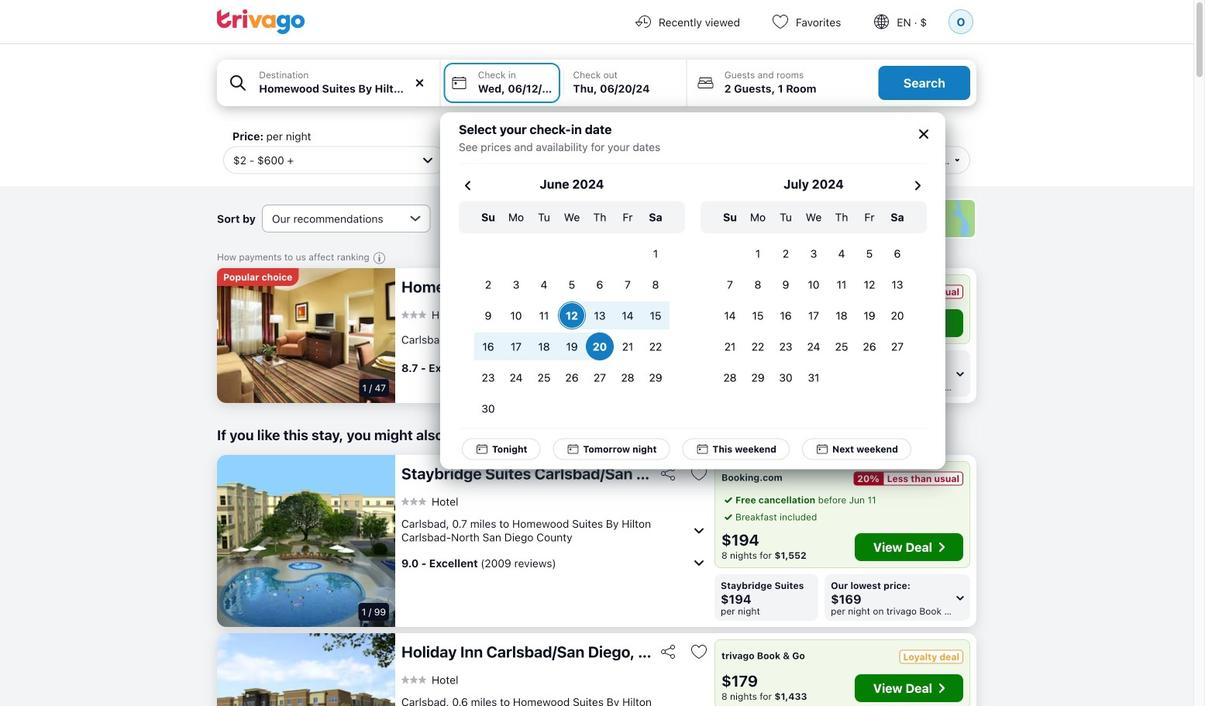 Task type: vqa. For each thing, say whether or not it's contained in the screenshot.
SUITES corresponding to Hampton Inn & Suites Las Vegas Convention Center, Nv
no



Task type: describe. For each thing, give the bounding box(es) containing it.
clear image
[[413, 76, 427, 90]]

Where to? search field
[[259, 81, 431, 97]]

homewood suites by hilton carlsbad-north san diego county, (carlsbad, usa) image
[[217, 268, 395, 403]]



Task type: locate. For each thing, give the bounding box(es) containing it.
previous image
[[459, 176, 478, 195]]

staybridge suites carlsbad/san diego, an ihg hotel, (carlsbad, usa) image
[[217, 455, 395, 627]]

None field
[[217, 60, 440, 106]]

next image
[[909, 176, 927, 195]]

trivago logo image
[[217, 9, 305, 34]]

holiday inn carlsbad/san diego, an ihg hotel, (carlsbad, usa) image
[[217, 633, 395, 706]]



